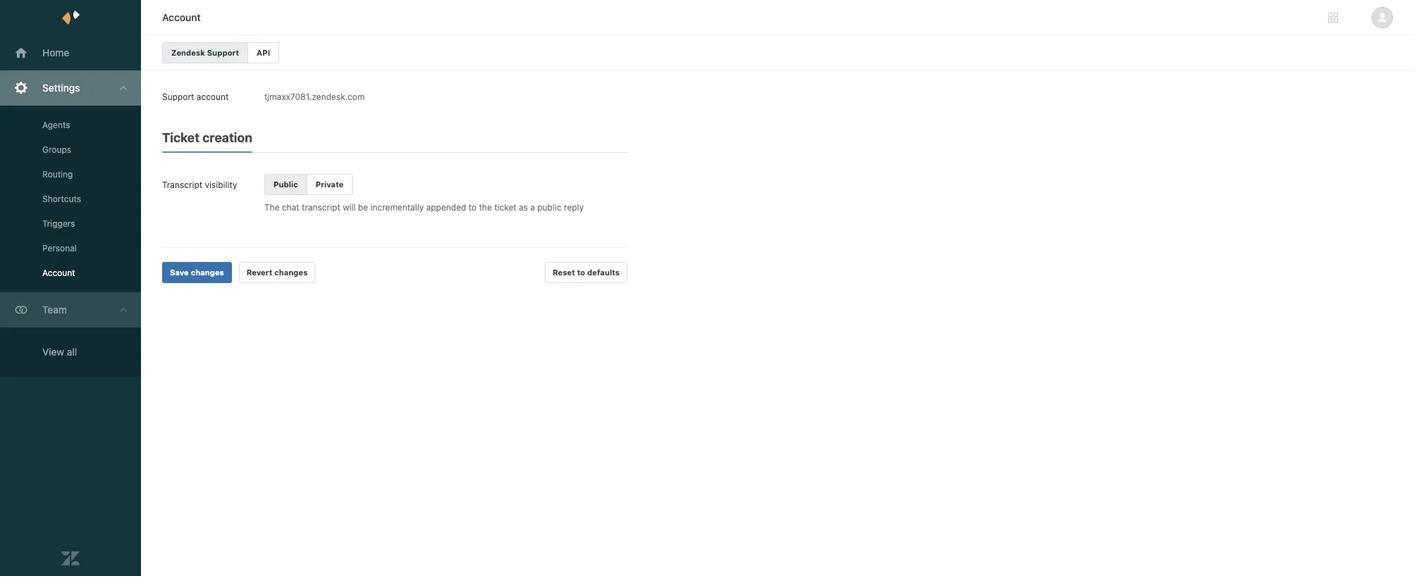 Task type: locate. For each thing, give the bounding box(es) containing it.
groups
[[42, 145, 71, 155]]

to left the
[[469, 202, 477, 212]]

defaults
[[588, 268, 620, 278]]

support right the zendesk
[[207, 48, 239, 57]]

support
[[207, 48, 239, 57], [162, 92, 194, 102]]

reset to defaults
[[553, 268, 620, 278]]

api
[[257, 48, 270, 57]]

changes
[[191, 268, 224, 278], [275, 268, 308, 278]]

ticket creation
[[162, 130, 253, 145]]

account up the zendesk
[[162, 12, 201, 23]]

reply
[[564, 202, 584, 212]]

public
[[274, 180, 298, 189]]

revert changes button
[[239, 262, 316, 284]]

account down personal
[[42, 268, 75, 278]]

changes inside "button"
[[191, 268, 224, 278]]

0 horizontal spatial to
[[469, 202, 477, 212]]

transcript
[[162, 180, 203, 190]]

1 horizontal spatial support
[[207, 48, 239, 57]]

zendesk support
[[171, 48, 239, 57]]

changes inside button
[[275, 268, 308, 278]]

zendesk
[[171, 48, 205, 57]]

2 changes from the left
[[275, 268, 308, 278]]

account
[[162, 12, 201, 23], [42, 268, 75, 278]]

to right reset
[[577, 268, 586, 278]]

personal
[[42, 244, 77, 254]]

incrementally
[[371, 202, 424, 212]]

support left account on the left of the page
[[162, 92, 194, 102]]

1 horizontal spatial account
[[162, 12, 201, 23]]

to
[[469, 202, 477, 212], [577, 268, 586, 278]]

api button
[[248, 42, 279, 63]]

1 changes from the left
[[191, 268, 224, 278]]

save changes button
[[162, 262, 232, 284]]

save
[[170, 268, 189, 278]]

chat
[[282, 202, 300, 212]]

0 horizontal spatial account
[[42, 268, 75, 278]]

0 horizontal spatial changes
[[191, 268, 224, 278]]

visibility
[[205, 180, 237, 190]]

team
[[42, 304, 67, 316]]

1 vertical spatial support
[[162, 92, 194, 102]]

changes right save
[[191, 268, 224, 278]]

a
[[531, 202, 535, 212]]

changes for save changes
[[191, 268, 224, 278]]

1 horizontal spatial to
[[577, 268, 586, 278]]

appended
[[426, 202, 467, 212]]

ticket
[[495, 202, 517, 212]]

0 vertical spatial support
[[207, 48, 239, 57]]

1 vertical spatial to
[[577, 268, 586, 278]]

ticket
[[162, 130, 200, 145]]

shortcuts
[[42, 194, 81, 204]]

agents
[[42, 120, 70, 130]]

1 horizontal spatial changes
[[275, 268, 308, 278]]

transcript
[[302, 202, 341, 212]]

changes for revert changes
[[275, 268, 308, 278]]

the chat transcript will be incrementally appended to the ticket as a public reply
[[265, 202, 584, 212]]

1 vertical spatial account
[[42, 268, 75, 278]]

changes right revert at the left
[[275, 268, 308, 278]]

private
[[316, 180, 344, 189]]



Task type: describe. For each thing, give the bounding box(es) containing it.
tjmaxx7081 .zendesk.com
[[265, 92, 365, 102]]

triggers
[[42, 219, 75, 229]]

will
[[343, 202, 356, 212]]

be
[[358, 202, 368, 212]]

public button
[[265, 174, 307, 195]]

support inside button
[[207, 48, 239, 57]]

0 horizontal spatial support
[[162, 92, 194, 102]]

the
[[265, 202, 280, 212]]

account
[[197, 92, 229, 102]]

0 vertical spatial account
[[162, 12, 201, 23]]

zendesk products image
[[1329, 13, 1339, 23]]

.zendesk.com
[[310, 92, 365, 102]]

0 vertical spatial to
[[469, 202, 477, 212]]

to inside button
[[577, 268, 586, 278]]

save changes
[[170, 268, 224, 278]]

view all
[[42, 347, 77, 358]]

the
[[479, 202, 492, 212]]

transcript visibility
[[162, 180, 237, 190]]

home
[[42, 47, 69, 59]]

all
[[67, 347, 77, 358]]

tjmaxx7081
[[265, 92, 310, 102]]

public
[[538, 202, 562, 212]]

creation
[[203, 130, 253, 145]]

reset to defaults button
[[545, 262, 628, 284]]

settings
[[42, 82, 80, 94]]

support account
[[162, 92, 229, 102]]

reset
[[553, 268, 575, 278]]

private button
[[307, 174, 353, 195]]

routing
[[42, 170, 73, 180]]

revert
[[247, 268, 273, 278]]

zendesk support button
[[162, 42, 248, 63]]

view
[[42, 347, 64, 358]]

revert changes
[[247, 268, 308, 278]]

as
[[519, 202, 528, 212]]



Task type: vqa. For each thing, say whether or not it's contained in the screenshot.
bulk
no



